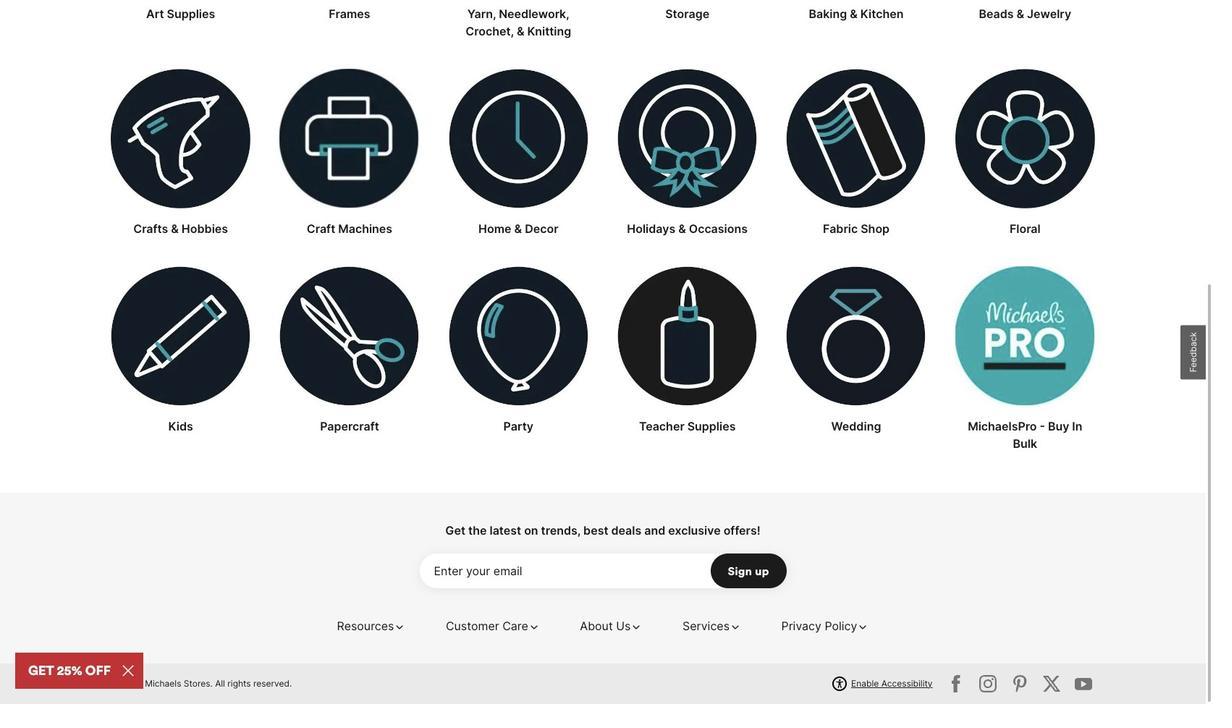 Task type: describe. For each thing, give the bounding box(es) containing it.
lazy load image image for home & decor
[[449, 69, 589, 208]]

jewelry
[[1028, 6, 1072, 21]]

wedding
[[832, 419, 881, 434]]

bulk
[[1013, 436, 1038, 451]]

wedding link
[[787, 266, 927, 452]]

policy
[[825, 619, 858, 633]]

& for holidays & occasions
[[679, 221, 686, 236]]

lazy load image image for holidays & occasions
[[618, 69, 757, 208]]

beads
[[979, 6, 1014, 21]]

about us
[[580, 619, 631, 633]]

lazy load image image for floral
[[956, 69, 1095, 208]]

up
[[755, 564, 769, 578]]

teacher
[[639, 419, 685, 434]]

papercraft link
[[280, 266, 420, 452]]

decor
[[525, 221, 559, 236]]

©
[[111, 678, 119, 689]]

storage
[[666, 6, 710, 21]]

lazy load image image for papercraft
[[280, 266, 420, 406]]

frames link
[[280, 0, 420, 40]]

hobbies
[[182, 221, 228, 236]]

yarn,
[[468, 6, 496, 21]]

party
[[504, 419, 534, 434]]

beads & jewelry
[[979, 6, 1072, 21]]

craft
[[307, 221, 335, 236]]

twitter image
[[1009, 672, 1032, 696]]

best
[[584, 523, 609, 538]]

needlework,
[[499, 6, 570, 21]]

michaelspro
[[968, 419, 1037, 434]]

holidays & occasions
[[627, 221, 748, 236]]

home & decor
[[479, 221, 559, 236]]

& for beads & jewelry
[[1017, 6, 1025, 21]]

© 2024 michaels stores. all rights reserved.
[[111, 678, 292, 689]]

art
[[146, 6, 164, 21]]

fabric shop link
[[787, 69, 927, 237]]

youtube image
[[1072, 672, 1096, 696]]

rights
[[228, 678, 251, 689]]

and
[[645, 523, 666, 538]]

& for home & decor
[[514, 221, 522, 236]]

sign up button
[[711, 554, 787, 588]]

in
[[1073, 419, 1083, 434]]

services button
[[683, 617, 741, 635]]

2 twitter image from the left
[[977, 672, 1000, 696]]

about us button
[[580, 617, 643, 635]]

craft machines link
[[280, 69, 420, 237]]

offers!
[[724, 523, 761, 538]]

kids link
[[111, 266, 251, 452]]

on
[[524, 523, 538, 538]]

reserved.
[[253, 678, 292, 689]]

lazy load image image for crafts & hobbies
[[111, 69, 251, 208]]

& for crafts & hobbies
[[171, 221, 179, 236]]

kids
[[168, 419, 193, 434]]

crafts
[[133, 221, 168, 236]]

party link
[[449, 266, 589, 452]]

the
[[468, 523, 487, 538]]

services
[[683, 619, 730, 633]]

stores.
[[184, 678, 213, 689]]

beads & jewelry link
[[956, 0, 1096, 40]]

home
[[479, 221, 512, 236]]

lazy load image image for michaelspro - buy in bulk
[[956, 266, 1095, 406]]

deals
[[611, 523, 642, 538]]

lazy load image image for craft machines
[[280, 69, 420, 208]]

teacher supplies link
[[618, 266, 758, 452]]

privacy policy button
[[782, 617, 869, 635]]



Task type: locate. For each thing, give the bounding box(es) containing it.
resources button
[[337, 617, 406, 635]]

exclusive
[[668, 523, 721, 538]]

fabric shop
[[823, 221, 890, 236]]

lazy load image image inside fabric shop link
[[787, 69, 926, 208]]

papercraft
[[320, 419, 379, 434]]

lazy load image image inside teacher supplies link
[[618, 266, 757, 406]]

lazy load image image for kids
[[111, 266, 251, 406]]

occasions
[[689, 221, 748, 236]]

us
[[616, 619, 631, 633]]

michaelspro - buy in bulk
[[968, 419, 1083, 451]]

latest
[[490, 523, 521, 538]]

floral
[[1010, 221, 1041, 236]]

sign
[[728, 564, 752, 578]]

kitchen
[[861, 6, 904, 21]]

lazy load image image inside the party link
[[449, 266, 589, 406]]

yarn, needlework, crochet, & knitting
[[466, 6, 572, 38]]

lazy load image image inside holidays & occasions link
[[618, 69, 757, 208]]

0 horizontal spatial supplies
[[167, 6, 215, 21]]

supplies
[[167, 6, 215, 21], [688, 419, 736, 434]]

storage link
[[618, 0, 758, 40]]

& down the needlework,
[[517, 24, 525, 38]]

lazy load image image inside floral link
[[956, 69, 1095, 208]]

shop
[[861, 221, 890, 236]]

twitter image
[[945, 672, 968, 696], [977, 672, 1000, 696], [1040, 672, 1064, 696]]

1 vertical spatial supplies
[[688, 419, 736, 434]]

baking & kitchen link
[[787, 0, 927, 40]]

get the latest on trends, best deals and exclusive offers!
[[446, 523, 761, 538]]

customer care button
[[446, 617, 540, 635]]

teacher supplies
[[639, 419, 736, 434]]

lazy load image image inside michaelspro - buy in bulk link
[[956, 266, 1095, 406]]

michaelspro - buy in bulk link
[[956, 266, 1096, 452]]

0 vertical spatial supplies
[[167, 6, 215, 21]]

lazy load image image for teacher supplies
[[618, 266, 757, 406]]

lazy load image image inside papercraft link
[[280, 266, 420, 406]]

enable accessibility
[[852, 678, 933, 689]]

-
[[1040, 419, 1045, 434]]

art supplies
[[146, 6, 215, 21]]

michaels
[[145, 678, 181, 689]]

lazy load image image inside home & decor link
[[449, 69, 589, 208]]

sign up
[[728, 564, 769, 578]]

1 horizontal spatial twitter image
[[977, 672, 1000, 696]]

crafts & hobbies
[[133, 221, 228, 236]]

about
[[580, 619, 613, 633]]

get
[[446, 523, 466, 538]]

machines
[[338, 221, 393, 236]]

1 horizontal spatial supplies
[[688, 419, 736, 434]]

care
[[503, 619, 528, 633]]

0 horizontal spatial twitter image
[[945, 672, 968, 696]]

resources
[[337, 619, 394, 633]]

2 horizontal spatial twitter image
[[1040, 672, 1064, 696]]

& right the holidays
[[679, 221, 686, 236]]

buy
[[1048, 419, 1070, 434]]

twitter image right accessibility
[[945, 672, 968, 696]]

supplies for teacher supplies
[[688, 419, 736, 434]]

art supplies link
[[111, 0, 251, 40]]

trends,
[[541, 523, 581, 538]]

lazy load image image inside wedding link
[[787, 266, 926, 406]]

& inside yarn, needlework, crochet, & knitting
[[517, 24, 525, 38]]

lazy load image image
[[111, 69, 251, 208], [280, 69, 420, 208], [449, 69, 589, 208], [618, 69, 757, 208], [787, 69, 926, 208], [956, 69, 1095, 208], [111, 266, 251, 406], [280, 266, 420, 406], [449, 266, 589, 406], [618, 266, 757, 406], [787, 266, 926, 406], [956, 266, 1095, 406]]

yarn, needlework, crochet, & knitting link
[[449, 0, 589, 40]]

supplies right teacher
[[688, 419, 736, 434]]

& right baking
[[850, 6, 858, 21]]

twitter image left twitter image
[[977, 672, 1000, 696]]

privacy
[[782, 619, 822, 633]]

accessibility
[[882, 678, 933, 689]]

2024
[[121, 678, 143, 689]]

lazy load image image for party
[[449, 266, 589, 406]]

all
[[215, 678, 225, 689]]

baking
[[809, 6, 847, 21]]

lazy load image image inside 'kids' 'link'
[[111, 266, 251, 406]]

holidays
[[627, 221, 676, 236]]

home & decor link
[[449, 69, 589, 237]]

lazy load image image for fabric shop
[[787, 69, 926, 208]]

&
[[850, 6, 858, 21], [1017, 6, 1025, 21], [517, 24, 525, 38], [171, 221, 179, 236], [514, 221, 522, 236], [679, 221, 686, 236]]

& for baking & kitchen
[[850, 6, 858, 21]]

craft machines
[[307, 221, 393, 236]]

privacy policy
[[782, 619, 858, 633]]

floral link
[[956, 69, 1096, 237]]

enable
[[852, 678, 879, 689]]

frames
[[329, 6, 370, 21]]

& right the beads
[[1017, 6, 1025, 21]]

knitting
[[527, 24, 572, 38]]

& right home
[[514, 221, 522, 236]]

crochet,
[[466, 24, 514, 38]]

holidays & occasions link
[[618, 69, 758, 237]]

Enter your email field
[[420, 554, 787, 588]]

1 twitter image from the left
[[945, 672, 968, 696]]

customer care
[[446, 619, 528, 633]]

crafts & hobbies link
[[111, 69, 251, 237]]

supplies right art
[[167, 6, 215, 21]]

baking & kitchen
[[809, 6, 904, 21]]

twitter image left youtube icon
[[1040, 672, 1064, 696]]

lazy load image image inside craft machines link
[[280, 69, 420, 208]]

supplies for art supplies
[[167, 6, 215, 21]]

lazy load image image inside crafts & hobbies link
[[111, 69, 251, 208]]

3 twitter image from the left
[[1040, 672, 1064, 696]]

customer
[[446, 619, 499, 633]]

fabric
[[823, 221, 858, 236]]

& right crafts
[[171, 221, 179, 236]]

lazy load image image for wedding
[[787, 266, 926, 406]]



Task type: vqa. For each thing, say whether or not it's contained in the screenshot.
Decor on the top left of page
yes



